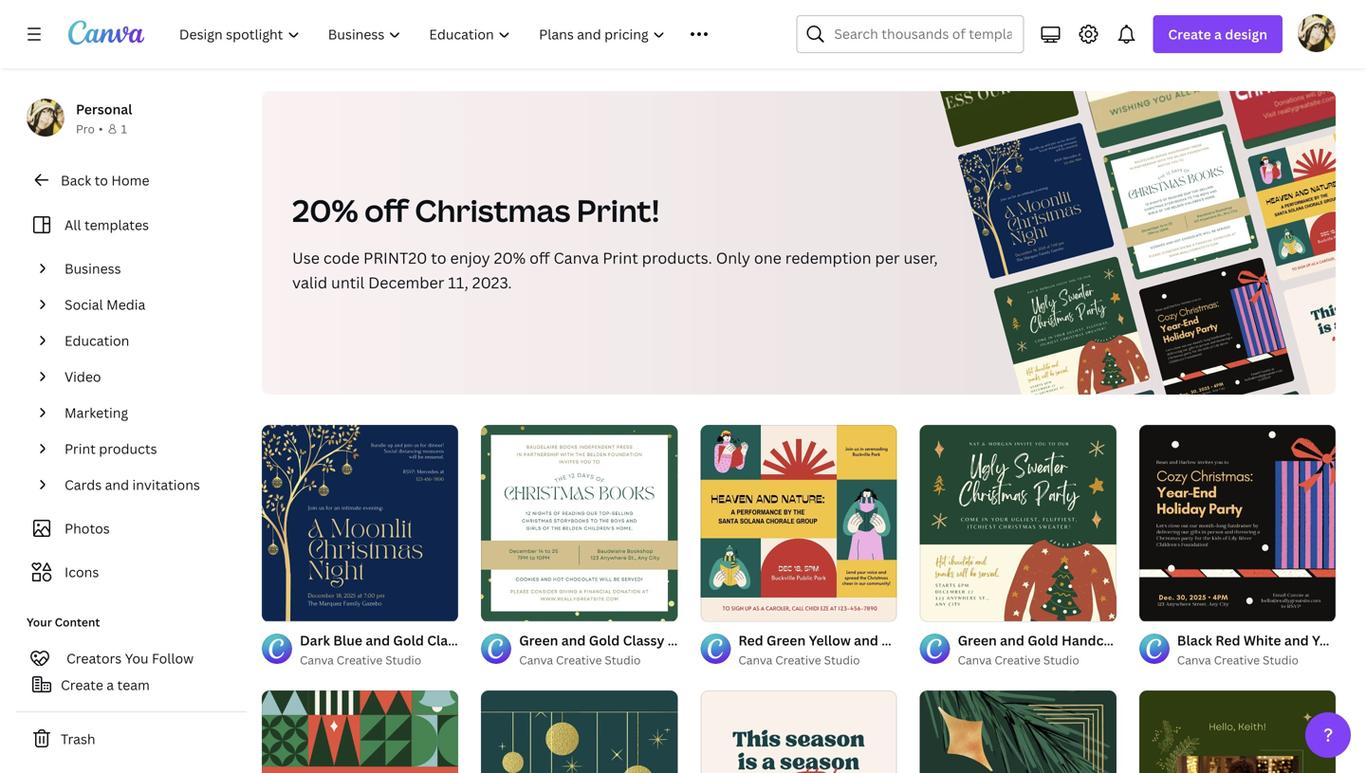 Task type: locate. For each thing, give the bounding box(es) containing it.
business link
[[57, 251, 235, 287]]

1 vertical spatial off
[[530, 248, 550, 268]]

3 canva creative studio from the left
[[519, 653, 641, 668]]

all templates
[[65, 216, 149, 234]]

canva creative studio link up red green and cream friendly geometric pattern typography personal holiday christmas card image
[[300, 651, 459, 670]]

home
[[111, 171, 149, 189]]

1 horizontal spatial print
[[603, 248, 639, 268]]

5 studio from the left
[[1263, 653, 1299, 668]]

canva up green and gold classy and elegant sparkling decorative illustrations business holiday christmas card image
[[519, 653, 553, 668]]

to left enjoy
[[431, 248, 447, 268]]

print!
[[577, 190, 660, 231]]

create
[[1169, 25, 1212, 43], [61, 676, 103, 694]]

0 vertical spatial 20%
[[292, 190, 358, 231]]

canva for dark blue and gold classy and elegant personal holiday invitation image
[[300, 653, 334, 668]]

1 horizontal spatial off
[[530, 248, 550, 268]]

1 vertical spatial to
[[431, 248, 447, 268]]

canva creative studio link for green and gold classy and elegant sparkling decorative illustrations business holiday christmas card image
[[519, 651, 678, 670]]

creative for red green and cream friendly geometric pattern typography personal holiday christmas card image
[[337, 653, 383, 668]]

canva up green and gold classy and elegant organic sparkle business holiday christmas card image
[[1178, 653, 1212, 668]]

green gold and orange handcrafted organic business holiday christmas card image
[[920, 691, 1117, 774]]

1 vertical spatial create
[[61, 676, 103, 694]]

Search search field
[[835, 16, 1012, 52]]

3 creative from the left
[[556, 653, 602, 668]]

1 horizontal spatial a
[[1215, 25, 1222, 43]]

create a team button
[[15, 666, 247, 704]]

1 horizontal spatial to
[[431, 248, 447, 268]]

0 vertical spatial create
[[1169, 25, 1212, 43]]

canva creative studio link up beige red and green classy and elegant gifts decorative illustration personal holiday christmas card image
[[739, 651, 897, 670]]

canva creative studio up red green and cream friendly geometric pattern typography personal holiday christmas card image
[[300, 653, 422, 668]]

to right back
[[95, 171, 108, 189]]

a inside dropdown button
[[1215, 25, 1222, 43]]

content
[[55, 615, 100, 630]]

canva up red green and cream friendly geometric pattern typography personal holiday christmas card image
[[300, 653, 334, 668]]

1 canva creative studio link from the left
[[300, 651, 459, 670]]

studio up red green and cream friendly geometric pattern typography personal holiday christmas card image
[[386, 653, 422, 668]]

canva creative studio up green and gold classy and elegant organic sparkle business holiday christmas card image
[[1178, 653, 1299, 668]]

create for create a team
[[61, 676, 103, 694]]

creative for beige red and green classy and elegant gifts decorative illustration personal holiday christmas card image
[[776, 653, 822, 668]]

4 creative from the left
[[995, 653, 1041, 668]]

media
[[106, 296, 146, 314]]

stephanie aranda image
[[1298, 14, 1336, 52]]

1 horizontal spatial 20%
[[494, 248, 526, 268]]

canva creative studio up green and gold classy and elegant sparkling decorative illustrations business holiday christmas card image
[[519, 653, 641, 668]]

you
[[125, 650, 149, 668]]

3 canva creative studio link from the left
[[519, 651, 678, 670]]

creative up green and gold classy and elegant organic sparkle business holiday christmas card image
[[1215, 653, 1261, 668]]

create a design button
[[1154, 15, 1283, 53]]

invitations
[[132, 476, 200, 494]]

1 vertical spatial a
[[107, 676, 114, 694]]

canva for green and gold handcrafted personal holiday invitation image
[[958, 653, 992, 668]]

4 studio from the left
[[1044, 653, 1080, 668]]

creative up beige red and green classy and elegant gifts decorative illustration personal holiday christmas card image
[[776, 653, 822, 668]]

trash
[[61, 730, 95, 748]]

creative up green and gold classy and elegant sparkling decorative illustrations business holiday christmas card image
[[556, 653, 602, 668]]

20% up 2023.
[[494, 248, 526, 268]]

20% up code
[[292, 190, 358, 231]]

to inside use code print20 to enjoy 20% off canva print products. only one redemption per user, valid until december 11, 2023.
[[431, 248, 447, 268]]

your content
[[27, 615, 100, 630]]

canva
[[554, 248, 599, 268], [300, 653, 334, 668], [739, 653, 773, 668], [519, 653, 553, 668], [958, 653, 992, 668], [1178, 653, 1212, 668]]

a left design
[[1215, 25, 1222, 43]]

canva creative studio for green and gold classy and elegant sparkling decorative illustrations business holiday christmas card image
[[519, 653, 641, 668]]

1 vertical spatial print
[[65, 440, 96, 458]]

2 studio from the left
[[824, 653, 860, 668]]

social
[[65, 296, 103, 314]]

creative up green gold and orange handcrafted organic business holiday christmas card image
[[995, 653, 1041, 668]]

create inside button
[[61, 676, 103, 694]]

canva creative studio up green gold and orange handcrafted organic business holiday christmas card image
[[958, 653, 1080, 668]]

canva creative studio link
[[300, 651, 459, 670], [739, 651, 897, 670], [519, 651, 678, 670], [958, 651, 1117, 670], [1178, 651, 1336, 670]]

creative for green gold and orange handcrafted organic business holiday christmas card image
[[995, 653, 1041, 668]]

create inside dropdown button
[[1169, 25, 1212, 43]]

2 canva creative studio from the left
[[739, 653, 860, 668]]

print down print!
[[603, 248, 639, 268]]

1 vertical spatial 20%
[[494, 248, 526, 268]]

to
[[95, 171, 108, 189], [431, 248, 447, 268]]

photos
[[65, 520, 110, 538]]

0 horizontal spatial create
[[61, 676, 103, 694]]

creative up red green and cream friendly geometric pattern typography personal holiday christmas card image
[[337, 653, 383, 668]]

studio up green and gold classy and elegant organic sparkle business holiday christmas card image
[[1263, 653, 1299, 668]]

0 horizontal spatial to
[[95, 171, 108, 189]]

canva for green and gold classy and elegant business holiday invitation image
[[519, 653, 553, 668]]

0 horizontal spatial a
[[107, 676, 114, 694]]

studio
[[386, 653, 422, 668], [824, 653, 860, 668], [605, 653, 641, 668], [1044, 653, 1080, 668], [1263, 653, 1299, 668]]

11,
[[448, 272, 469, 293]]

video
[[65, 368, 101, 386]]

20% inside use code print20 to enjoy 20% off canva print products. only one redemption per user, valid until december 11, 2023.
[[494, 248, 526, 268]]

0 vertical spatial print
[[603, 248, 639, 268]]

creative
[[337, 653, 383, 668], [776, 653, 822, 668], [556, 653, 602, 668], [995, 653, 1041, 668], [1215, 653, 1261, 668]]

dark blue and gold classy and elegant personal holiday invitation image
[[262, 425, 459, 622]]

1 creative from the left
[[337, 653, 383, 668]]

studio up beige red and green classy and elegant gifts decorative illustration personal holiday christmas card image
[[824, 653, 860, 668]]

print
[[603, 248, 639, 268], [65, 440, 96, 458]]

canva up green gold and orange handcrafted organic business holiday christmas card image
[[958, 653, 992, 668]]

studio up green and gold classy and elegant sparkling decorative illustrations business holiday christmas card image
[[605, 653, 641, 668]]

4 canva creative studio from the left
[[958, 653, 1080, 668]]

create a team
[[61, 676, 150, 694]]

back to home link
[[15, 161, 247, 199]]

canva creative studio link up green gold and orange handcrafted organic business holiday christmas card image
[[958, 651, 1117, 670]]

2 creative from the left
[[776, 653, 822, 668]]

print up "cards"
[[65, 440, 96, 458]]

a
[[1215, 25, 1222, 43], [107, 676, 114, 694]]

green and gold classy and elegant sparkling decorative illustrations business holiday christmas card image
[[481, 691, 678, 774]]

create down creators
[[61, 676, 103, 694]]

20%
[[292, 190, 358, 231], [494, 248, 526, 268]]

education link
[[57, 323, 235, 359]]

3 studio from the left
[[605, 653, 641, 668]]

0 vertical spatial a
[[1215, 25, 1222, 43]]

1 studio from the left
[[386, 653, 422, 668]]

canva creative studio up beige red and green classy and elegant gifts decorative illustration personal holiday christmas card image
[[739, 653, 860, 668]]

a left team
[[107, 676, 114, 694]]

canva creative studio link up green and gold classy and elegant sparkling decorative illustrations business holiday christmas card image
[[519, 651, 678, 670]]

None search field
[[797, 15, 1024, 53]]

studio up green gold and orange handcrafted organic business holiday christmas card image
[[1044, 653, 1080, 668]]

0 vertical spatial off
[[365, 190, 409, 231]]

top level navigation element
[[167, 15, 751, 53], [167, 15, 751, 53]]

canva down print!
[[554, 248, 599, 268]]

creators
[[66, 650, 122, 668]]

education
[[65, 332, 129, 350]]

off
[[365, 190, 409, 231], [530, 248, 550, 268]]

studio for green and gold classy and elegant sparkling decorative illustrations business holiday christmas card image
[[605, 653, 641, 668]]

print20
[[364, 248, 427, 268]]

2 canva creative studio link from the left
[[739, 651, 897, 670]]

print products link
[[57, 431, 235, 467]]

1 horizontal spatial create
[[1169, 25, 1212, 43]]

canva creative studio link for red green and cream friendly geometric pattern typography personal holiday christmas card image
[[300, 651, 459, 670]]

4 canva creative studio link from the left
[[958, 651, 1117, 670]]

christmas
[[415, 190, 571, 231]]

off up print20
[[365, 190, 409, 231]]

use code print20 to enjoy 20% off canva print products. only one redemption per user, valid until december 11, 2023.
[[292, 248, 938, 293]]

code
[[324, 248, 360, 268]]

a inside button
[[107, 676, 114, 694]]

1
[[121, 121, 127, 137]]

social media
[[65, 296, 146, 314]]

0 horizontal spatial 20%
[[292, 190, 358, 231]]

create left design
[[1169, 25, 1212, 43]]

use
[[292, 248, 320, 268]]

red green and cream friendly geometric pattern typography personal holiday christmas card image
[[262, 691, 459, 774]]

creative for green and gold classy and elegant sparkling decorative illustrations business holiday christmas card image
[[556, 653, 602, 668]]

1 canva creative studio from the left
[[300, 653, 422, 668]]

products
[[99, 440, 157, 458]]

canva up beige red and green classy and elegant gifts decorative illustration personal holiday christmas card image
[[739, 653, 773, 668]]

off down christmas
[[530, 248, 550, 268]]

back
[[61, 171, 91, 189]]

canva creative studio link up green and gold classy and elegant organic sparkle business holiday christmas card image
[[1178, 651, 1336, 670]]

canva creative studio
[[300, 653, 422, 668], [739, 653, 860, 668], [519, 653, 641, 668], [958, 653, 1080, 668], [1178, 653, 1299, 668]]

only
[[716, 248, 751, 268]]



Task type: describe. For each thing, give the bounding box(es) containing it.
create for create a design
[[1169, 25, 1212, 43]]

templates
[[84, 216, 149, 234]]

follow
[[152, 650, 194, 668]]

all
[[65, 216, 81, 234]]

enjoy
[[450, 248, 490, 268]]

valid
[[292, 272, 328, 293]]

green and gold classy and elegant business holiday invitation image
[[481, 425, 678, 622]]

black red white and yellow friendly geometric business holiday invitation image
[[1140, 425, 1336, 622]]

canva for black red white and yellow friendly geometric business holiday invitation image
[[1178, 653, 1212, 668]]

back to home
[[61, 171, 149, 189]]

2023.
[[472, 272, 512, 293]]

per
[[875, 248, 900, 268]]

print products
[[65, 440, 157, 458]]

until
[[331, 272, 365, 293]]

icons link
[[27, 554, 235, 590]]

studio for beige red and green classy and elegant gifts decorative illustration personal holiday christmas card image
[[824, 653, 860, 668]]

cards and invitations
[[65, 476, 200, 494]]

december
[[368, 272, 445, 293]]

off inside use code print20 to enjoy 20% off canva print products. only one redemption per user, valid until december 11, 2023.
[[530, 248, 550, 268]]

personal
[[76, 100, 132, 118]]

canva creative studio for red green and cream friendly geometric pattern typography personal holiday christmas card image
[[300, 653, 422, 668]]

beige red and green classy and elegant gifts decorative illustration personal holiday christmas card image
[[701, 691, 897, 774]]

products.
[[642, 248, 713, 268]]

0 horizontal spatial print
[[65, 440, 96, 458]]

a for team
[[107, 676, 114, 694]]

a for design
[[1215, 25, 1222, 43]]

cards and invitations link
[[57, 467, 235, 503]]

one
[[754, 248, 782, 268]]

video link
[[57, 359, 235, 395]]

canva creative studio for green gold and orange handcrafted organic business holiday christmas card image
[[958, 653, 1080, 668]]

green and gold classy and elegant organic sparkle business holiday christmas card image
[[1140, 691, 1336, 774]]

0 vertical spatial to
[[95, 171, 108, 189]]

all templates link
[[27, 207, 235, 243]]

and
[[105, 476, 129, 494]]

5 canva creative studio link from the left
[[1178, 651, 1336, 670]]

canva creative studio link for green gold and orange handcrafted organic business holiday christmas card image
[[958, 651, 1117, 670]]

your
[[27, 615, 52, 630]]

canva inside use code print20 to enjoy 20% off canva print products. only one redemption per user, valid until december 11, 2023.
[[554, 248, 599, 268]]

create a design
[[1169, 25, 1268, 43]]

business
[[65, 260, 121, 278]]

marketing
[[65, 404, 128, 422]]

canva creative studio link for beige red and green classy and elegant gifts decorative illustration personal holiday christmas card image
[[739, 651, 897, 670]]

pro •
[[76, 121, 103, 137]]

5 creative from the left
[[1215, 653, 1261, 668]]

creators you follow link
[[15, 640, 247, 678]]

social media link
[[57, 287, 235, 323]]

green and gold handcrafted personal holiday invitation image
[[920, 425, 1117, 622]]

marketing link
[[57, 395, 235, 431]]

20% off christmas print!
[[292, 190, 660, 231]]

redemption
[[786, 248, 872, 268]]

design
[[1226, 25, 1268, 43]]

•
[[99, 121, 103, 137]]

trash link
[[15, 720, 247, 758]]

cards
[[65, 476, 102, 494]]

icons
[[65, 563, 99, 581]]

photos link
[[27, 511, 235, 547]]

0 horizontal spatial off
[[365, 190, 409, 231]]

studio for red green and cream friendly geometric pattern typography personal holiday christmas card image
[[386, 653, 422, 668]]

user,
[[904, 248, 938, 268]]

team
[[117, 676, 150, 694]]

canva creative studio for beige red and green classy and elegant gifts decorative illustration personal holiday christmas card image
[[739, 653, 860, 668]]

red green yellow and pink friendly geometric personal holiday invitation image
[[701, 425, 897, 622]]

5 canva creative studio from the left
[[1178, 653, 1299, 668]]

creators you follow
[[66, 650, 194, 668]]

canva for red green yellow and pink friendly geometric personal holiday invitation image at the right bottom
[[739, 653, 773, 668]]

print inside use code print20 to enjoy 20% off canva print products. only one redemption per user, valid until december 11, 2023.
[[603, 248, 639, 268]]

studio for green gold and orange handcrafted organic business holiday christmas card image
[[1044, 653, 1080, 668]]

pro
[[76, 121, 95, 137]]



Task type: vqa. For each thing, say whether or not it's contained in the screenshot.
TO in the Use Code Print20 To Enjoy 20% Off Canva Print Products. Only One Redemption Per User, Valid Until December 11, 2023.
yes



